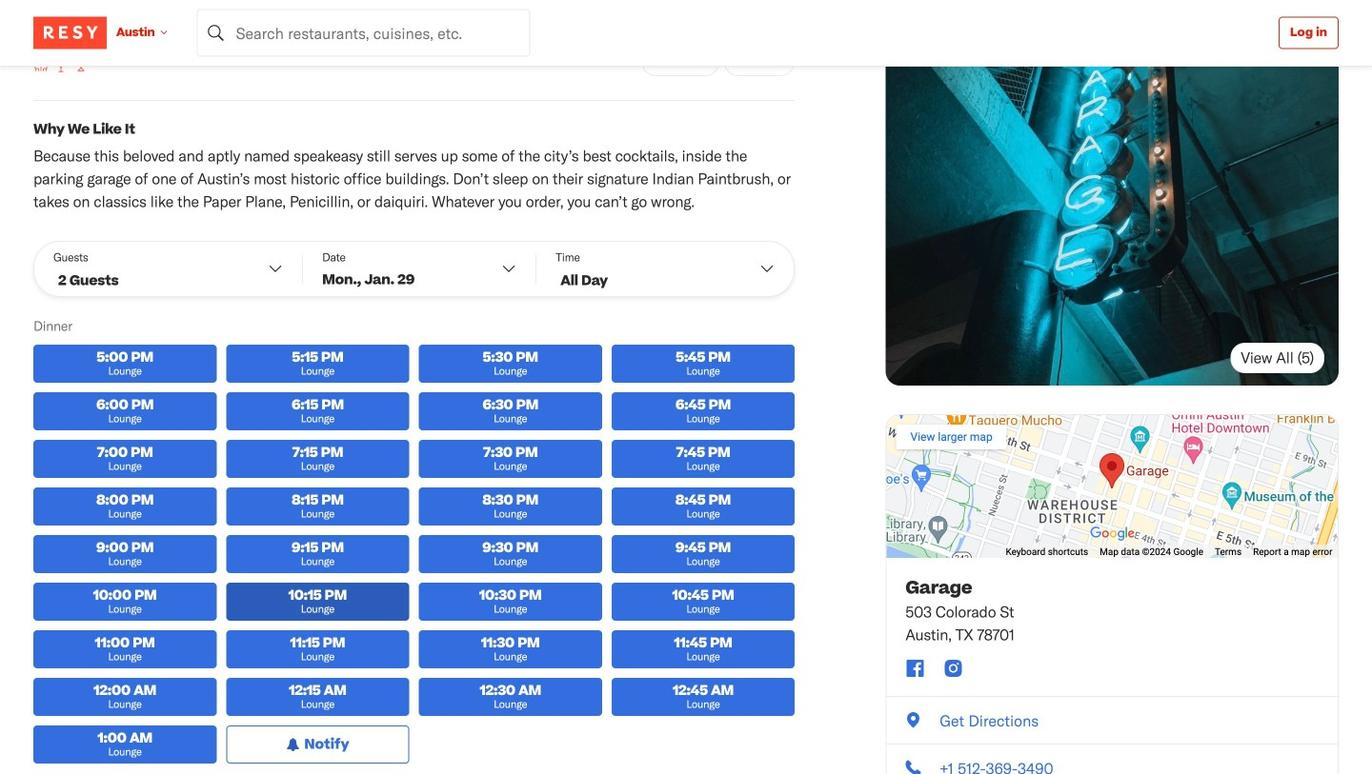 Task type: locate. For each thing, give the bounding box(es) containing it.
4.8 out of 5 stars image
[[33, 9, 64, 28]]

(1.4k) reviews element
[[67, 9, 97, 28]]



Task type: describe. For each thing, give the bounding box(es) containing it.
Search restaurants, cuisines, etc. text field
[[197, 9, 530, 57]]



Task type: vqa. For each thing, say whether or not it's contained in the screenshot.
'4.8 out of 5 stars' 'icon'
yes



